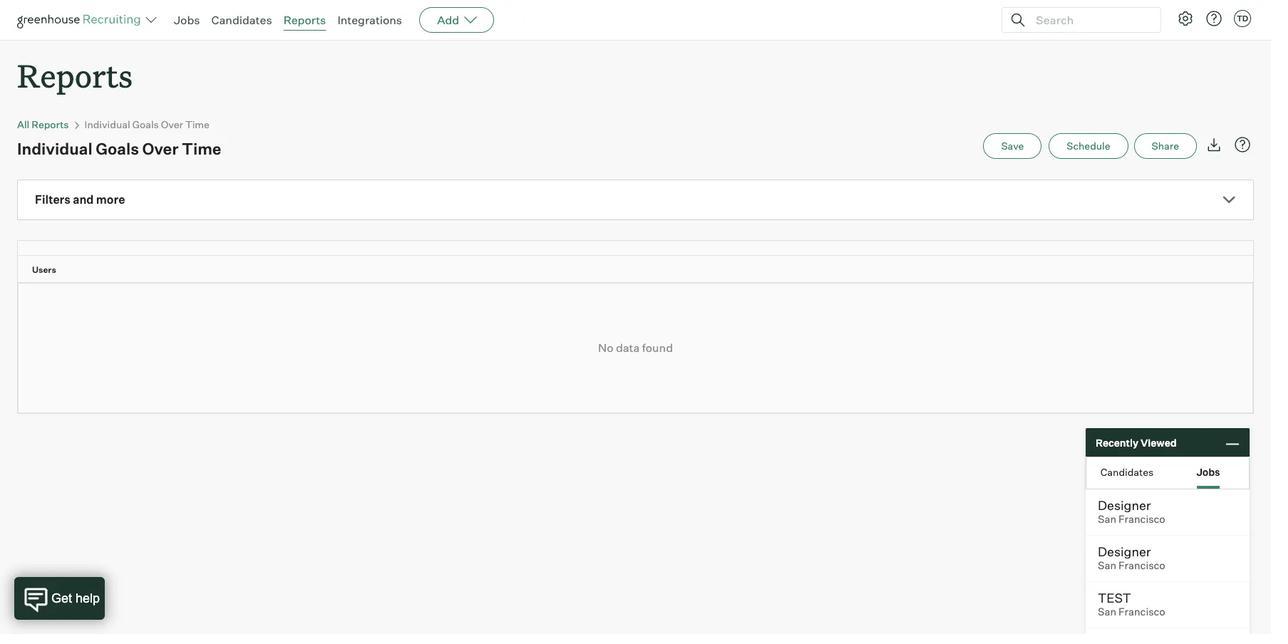 Task type: describe. For each thing, give the bounding box(es) containing it.
no
[[598, 341, 614, 355]]

1 vertical spatial individual goals over time
[[17, 139, 221, 158]]

1 vertical spatial reports
[[17, 54, 133, 96]]

test
[[1098, 590, 1132, 606]]

download image
[[1206, 136, 1223, 153]]

1 vertical spatial over
[[142, 139, 179, 158]]

filters
[[35, 193, 70, 207]]

td button
[[1234, 10, 1251, 27]]

recently viewed
[[1096, 437, 1177, 449]]

schedule button
[[1049, 133, 1128, 159]]

individual goals over time link
[[85, 119, 210, 131]]

0 vertical spatial individual
[[85, 119, 130, 131]]

test san francisco
[[1098, 590, 1166, 619]]

2 designer from the top
[[1098, 544, 1151, 560]]

1 designer from the top
[[1098, 498, 1151, 513]]

candidates link
[[211, 13, 272, 27]]

save and schedule this report to revisit it! element
[[984, 133, 1049, 159]]

all reports
[[17, 119, 69, 131]]

no data found
[[598, 341, 673, 355]]

users grid
[[18, 241, 1266, 283]]

recently
[[1096, 437, 1139, 449]]

users
[[32, 265, 56, 275]]

add
[[437, 13, 459, 27]]

save
[[1001, 140, 1024, 152]]

share
[[1152, 140, 1179, 152]]

integrations link
[[338, 13, 402, 27]]

reports link
[[284, 13, 326, 27]]

and
[[73, 193, 94, 207]]

save button
[[984, 133, 1042, 159]]

2 francisco from the top
[[1119, 560, 1166, 573]]

0 horizontal spatial jobs
[[174, 13, 200, 27]]

1 vertical spatial candidates
[[1101, 466, 1154, 478]]

0 vertical spatial reports
[[284, 13, 326, 27]]

more
[[96, 193, 125, 207]]

all
[[17, 119, 29, 131]]

viewed
[[1141, 437, 1177, 449]]

add button
[[419, 7, 494, 33]]

integrations
[[338, 13, 402, 27]]

0 vertical spatial candidates
[[211, 13, 272, 27]]



Task type: locate. For each thing, give the bounding box(es) containing it.
td button
[[1231, 7, 1254, 30]]

candidates
[[211, 13, 272, 27], [1101, 466, 1154, 478]]

2 designer san francisco from the top
[[1098, 544, 1166, 573]]

designer san francisco up test at bottom right
[[1098, 544, 1166, 573]]

1 francisco from the top
[[1119, 513, 1166, 526]]

designer down recently
[[1098, 498, 1151, 513]]

candidates right jobs link
[[211, 13, 272, 27]]

tab list
[[1087, 458, 1249, 489]]

schedule
[[1067, 140, 1111, 152]]

2 san from the top
[[1098, 560, 1117, 573]]

2 vertical spatial reports
[[32, 119, 69, 131]]

tab list containing candidates
[[1087, 458, 1249, 489]]

candidates down recently viewed
[[1101, 466, 1154, 478]]

0 vertical spatial designer san francisco
[[1098, 498, 1166, 526]]

1 san from the top
[[1098, 513, 1117, 526]]

jobs link
[[174, 13, 200, 27]]

configure image
[[1177, 10, 1194, 27]]

1 designer san francisco from the top
[[1098, 498, 1166, 526]]

goals
[[132, 119, 159, 131], [96, 139, 139, 158]]

individual goals over time
[[85, 119, 210, 131], [17, 139, 221, 158]]

column header inside users grid
[[18, 241, 53, 255]]

designer san francisco
[[1098, 498, 1166, 526], [1098, 544, 1166, 573]]

francisco
[[1119, 513, 1166, 526], [1119, 560, 1166, 573], [1119, 606, 1166, 619]]

1 horizontal spatial jobs
[[1197, 466, 1220, 478]]

3 san from the top
[[1098, 606, 1117, 619]]

td
[[1237, 14, 1249, 24]]

designer
[[1098, 498, 1151, 513], [1098, 544, 1151, 560]]

1 vertical spatial individual
[[17, 139, 92, 158]]

0 vertical spatial jobs
[[174, 13, 200, 27]]

francisco inside test san francisco
[[1119, 606, 1166, 619]]

filters and more
[[35, 193, 125, 207]]

over
[[161, 119, 183, 131], [142, 139, 179, 158]]

reports
[[284, 13, 326, 27], [17, 54, 133, 96], [32, 119, 69, 131]]

all reports link
[[17, 119, 69, 131]]

designer san francisco down recently viewed
[[1098, 498, 1166, 526]]

1 vertical spatial san
[[1098, 560, 1117, 573]]

reports right candidates link
[[284, 13, 326, 27]]

jobs
[[174, 13, 200, 27], [1197, 466, 1220, 478]]

1 horizontal spatial candidates
[[1101, 466, 1154, 478]]

individual
[[85, 119, 130, 131], [17, 139, 92, 158]]

0 vertical spatial goals
[[132, 119, 159, 131]]

users column header
[[18, 256, 1266, 282]]

1 vertical spatial time
[[182, 139, 221, 158]]

reports down greenhouse recruiting image in the top left of the page
[[17, 54, 133, 96]]

2 vertical spatial san
[[1098, 606, 1117, 619]]

1 vertical spatial goals
[[96, 139, 139, 158]]

0 vertical spatial individual goals over time
[[85, 119, 210, 131]]

greenhouse recruiting image
[[17, 11, 145, 29]]

data
[[616, 341, 640, 355]]

2 vertical spatial francisco
[[1119, 606, 1166, 619]]

individual right all reports link
[[85, 119, 130, 131]]

3 francisco from the top
[[1119, 606, 1166, 619]]

reports right the all
[[32, 119, 69, 131]]

1 vertical spatial designer
[[1098, 544, 1151, 560]]

san
[[1098, 513, 1117, 526], [1098, 560, 1117, 573], [1098, 606, 1117, 619]]

designer up test at bottom right
[[1098, 544, 1151, 560]]

0 horizontal spatial candidates
[[211, 13, 272, 27]]

found
[[642, 341, 673, 355]]

column header
[[18, 241, 53, 255]]

1 vertical spatial francisco
[[1119, 560, 1166, 573]]

san inside test san francisco
[[1098, 606, 1117, 619]]

0 vertical spatial san
[[1098, 513, 1117, 526]]

0 vertical spatial time
[[185, 119, 210, 131]]

0 vertical spatial designer
[[1098, 498, 1151, 513]]

time
[[185, 119, 210, 131], [182, 139, 221, 158]]

1 vertical spatial jobs
[[1197, 466, 1220, 478]]

individual down all reports on the left of the page
[[17, 139, 92, 158]]

1 vertical spatial designer san francisco
[[1098, 544, 1166, 573]]

faq image
[[1234, 136, 1251, 153]]

0 vertical spatial over
[[161, 119, 183, 131]]

share button
[[1134, 133, 1197, 159]]

Search text field
[[1033, 10, 1148, 30]]

0 vertical spatial francisco
[[1119, 513, 1166, 526]]



Task type: vqa. For each thing, say whether or not it's contained in the screenshot.
TWITTER
no



